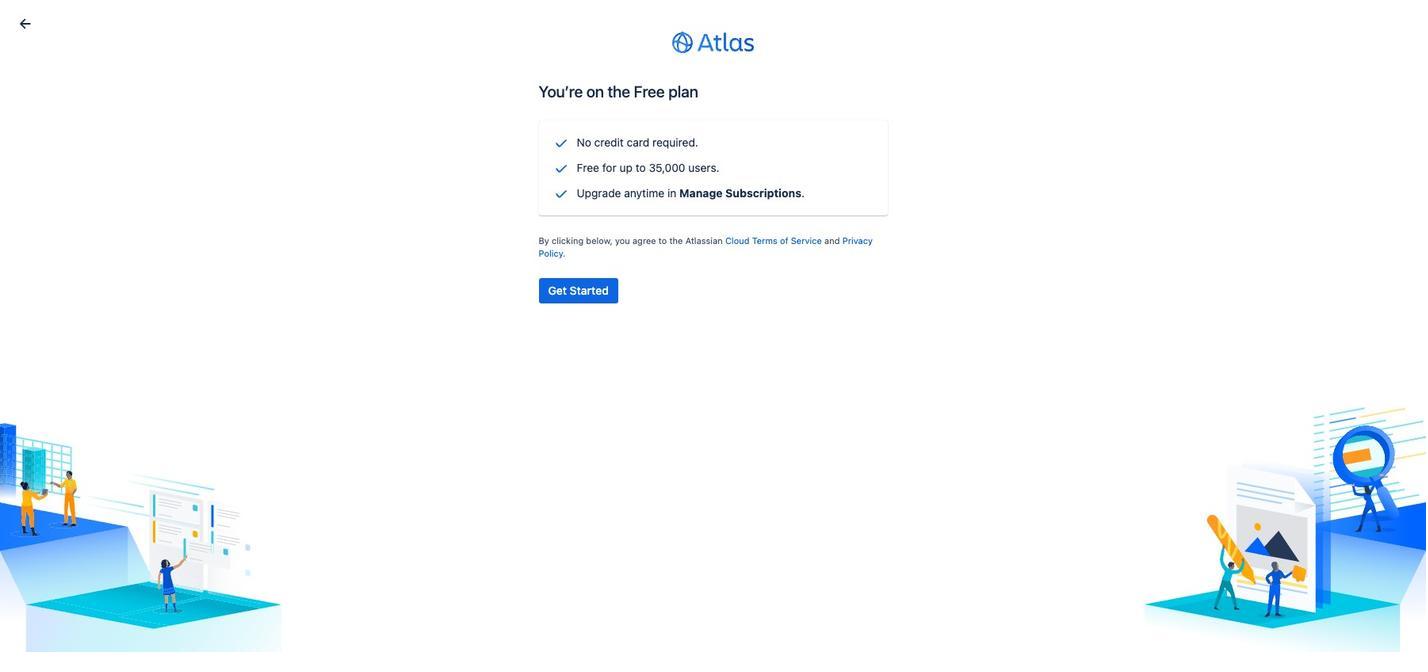 Task type: vqa. For each thing, say whether or not it's contained in the screenshot.
top element
yes



Task type: describe. For each thing, give the bounding box(es) containing it.
Search field
[[1129, 9, 1287, 35]]

close drawer image
[[16, 14, 35, 33]]

Search teams field
[[233, 68, 1213, 97]]



Task type: locate. For each thing, give the bounding box(es) containing it.
dialog
[[0, 0, 1427, 653]]

banner
[[0, 0, 1427, 44]]

top element
[[10, 0, 1129, 44]]



